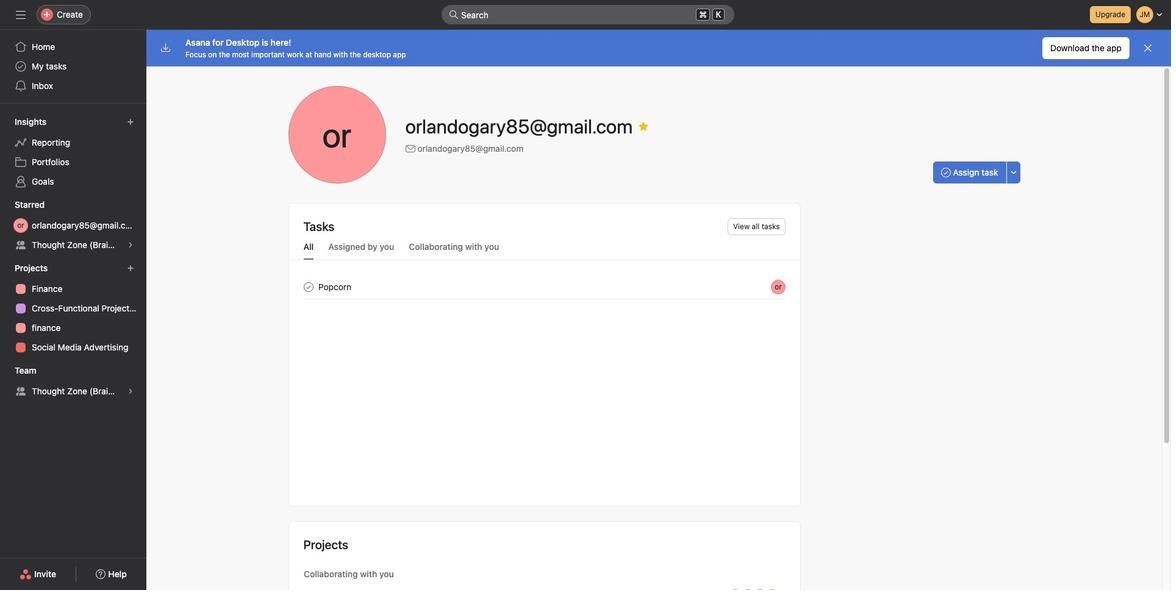 Task type: locate. For each thing, give the bounding box(es) containing it.
new project or portfolio image
[[127, 265, 134, 272]]

0 vertical spatial see details, thought zone (brainstorm space) image
[[127, 242, 134, 249]]

Search tasks, projects, and more text field
[[442, 5, 734, 24]]

mark complete image
[[301, 280, 316, 294]]

see details, thought zone (brainstorm space) image inside teams element
[[127, 388, 134, 395]]

see details, thought zone (brainstorm space) image
[[127, 242, 134, 249], [127, 388, 134, 395]]

None field
[[442, 5, 734, 24]]

starred element
[[0, 194, 146, 257]]

teams element
[[0, 360, 146, 404]]

new insights image
[[127, 118, 134, 126]]

list item
[[289, 275, 800, 299]]

insights element
[[0, 111, 146, 194]]

remove from starred image
[[639, 121, 649, 131]]

1 see details, thought zone (brainstorm space) image from the top
[[127, 242, 134, 249]]

2 see details, thought zone (brainstorm space) image from the top
[[127, 388, 134, 395]]

global element
[[0, 30, 146, 103]]

hide sidebar image
[[16, 10, 26, 20]]

dismiss image
[[1143, 43, 1153, 53]]

1 vertical spatial see details, thought zone (brainstorm space) image
[[127, 388, 134, 395]]



Task type: vqa. For each thing, say whether or not it's contained in the screenshot.
Hide sidebar 'icon'
yes



Task type: describe. For each thing, give the bounding box(es) containing it.
more options image
[[1010, 169, 1017, 176]]

prominent image
[[449, 10, 459, 20]]

tasks tabs tab list
[[289, 240, 800, 260]]

projects element
[[0, 257, 146, 360]]

toggle assignee popover image
[[771, 280, 785, 294]]

see details, thought zone (brainstorm space) image inside starred element
[[127, 242, 134, 249]]

Mark complete checkbox
[[301, 280, 316, 294]]



